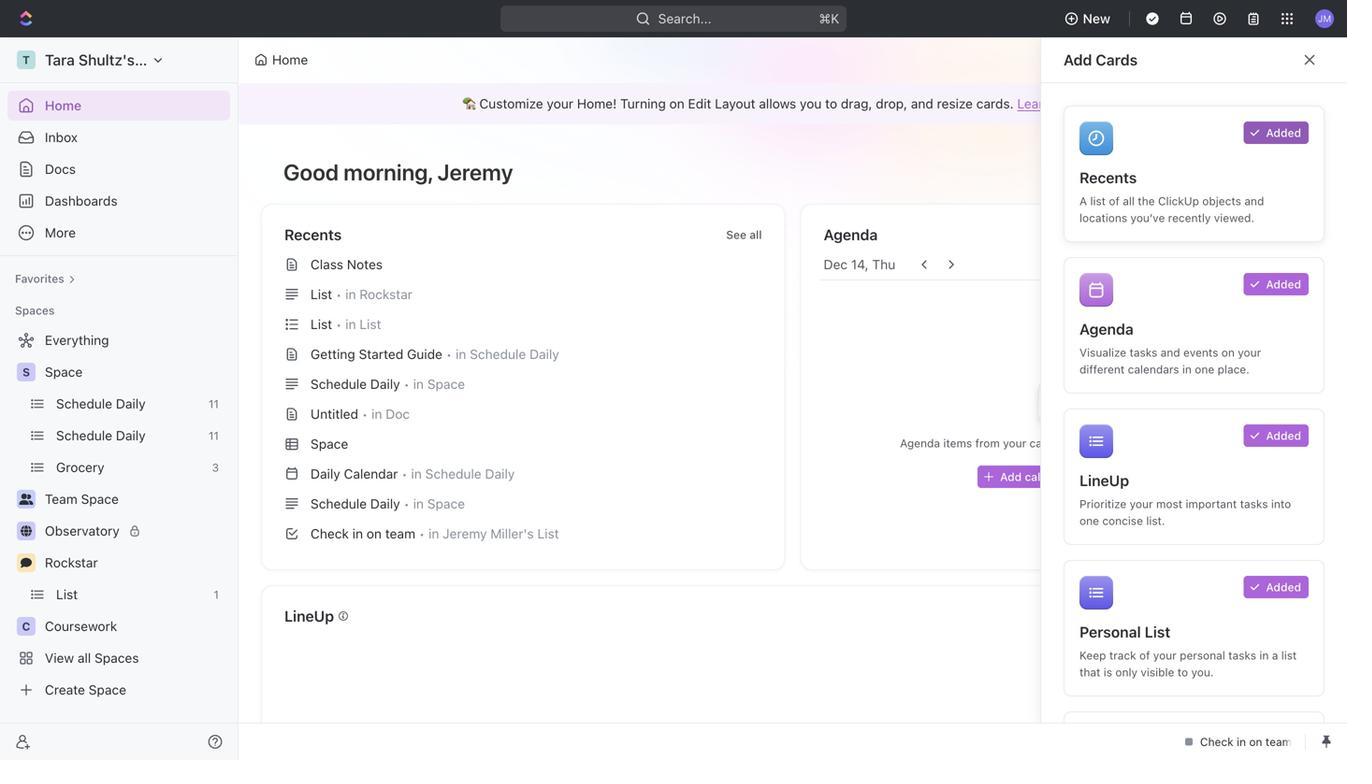 Task type: describe. For each thing, give the bounding box(es) containing it.
everything link
[[7, 326, 226, 356]]

jm
[[1318, 13, 1332, 24]]

home inside sidebar navigation
[[45, 98, 81, 113]]

globe image
[[21, 526, 32, 537]]

add for add calendar integrations
[[1001, 471, 1022, 484]]

spaces inside 'link'
[[95, 651, 139, 666]]

personal list keep track of your personal tasks in a list that is only visible to you.
[[1080, 624, 1297, 679]]

miller's
[[491, 526, 534, 542]]

customize
[[480, 96, 543, 111]]

lineup for lineup prioritize your most important tasks into one concise list.
[[1080, 472, 1130, 490]]

your inside personal list keep track of your personal tasks in a list that is only visible to you.
[[1154, 650, 1177, 663]]

add cards
[[1064, 51, 1138, 69]]

space up the observatory
[[81, 492, 119, 507]]

in down list • in rockstar
[[346, 317, 356, 332]]

list up getting
[[311, 317, 332, 332]]

see all button
[[719, 224, 770, 246]]

good morning, jeremy
[[284, 159, 513, 185]]

view all spaces link
[[7, 644, 226, 674]]

more
[[45, 225, 76, 241]]

manage cards button
[[1229, 45, 1340, 75]]

list inside sidebar navigation
[[56, 587, 78, 603]]

track
[[1110, 650, 1137, 663]]

cards for add cards
[[1096, 51, 1138, 69]]

1 vertical spatial jeremy
[[443, 526, 487, 542]]

edit inside alert
[[688, 96, 712, 111]]

space down getting started guide • in schedule daily on the left of page
[[428, 377, 465, 392]]

home!
[[577, 96, 617, 111]]

a
[[1273, 650, 1279, 663]]

personal
[[1080, 624, 1142, 642]]

coursework link
[[45, 612, 226, 642]]

• inside list • in rockstar
[[336, 288, 342, 302]]

manage
[[1240, 52, 1289, 67]]

cards.
[[977, 96, 1014, 111]]

see
[[726, 228, 747, 241]]

2 schedule daily from the top
[[56, 428, 146, 444]]

items
[[944, 437, 973, 450]]

will
[[1085, 437, 1102, 450]]

search...
[[658, 11, 712, 26]]

tree inside sidebar navigation
[[7, 326, 230, 706]]

on for 🏡
[[670, 96, 685, 111]]

jm button
[[1310, 4, 1340, 34]]

resize
[[937, 96, 973, 111]]

create
[[45, 683, 85, 698]]

you
[[800, 96, 822, 111]]

recents for recents
[[285, 226, 342, 244]]

in inside personal list keep track of your personal tasks in a list that is only visible to you.
[[1260, 650, 1269, 663]]

you.
[[1192, 666, 1214, 679]]

into
[[1272, 498, 1292, 511]]

all for view all spaces
[[78, 651, 91, 666]]

2 11 from the top
[[209, 430, 219, 443]]

list down class
[[311, 287, 332, 302]]

grocery link
[[56, 453, 204, 483]]

t
[[22, 53, 30, 66]]

different
[[1080, 363, 1125, 376]]

turning
[[621, 96, 666, 111]]

new
[[1083, 11, 1111, 26]]

more
[[1055, 96, 1086, 111]]

create space
[[45, 683, 126, 698]]

tara
[[45, 51, 75, 69]]

a
[[1080, 195, 1088, 208]]

view
[[45, 651, 74, 666]]

you've
[[1131, 212, 1165, 225]]

check
[[311, 526, 349, 542]]

lineup image
[[1080, 425, 1114, 459]]

added button for recents
[[1244, 122, 1309, 144]]

doc
[[386, 407, 410, 422]]

today
[[1243, 258, 1276, 271]]

alert containing 🏡 customize your home! turning on edit layout allows you to drag, drop, and resize cards.
[[239, 83, 1348, 124]]

add for add cards
[[1064, 51, 1093, 69]]

today button
[[1236, 254, 1283, 276]]

in down daily calendar • in schedule daily
[[413, 496, 424, 512]]

in down the guide
[[413, 377, 424, 392]]

agenda for agenda visualize tasks and events on your different calendars in one place.
[[1080, 321, 1134, 338]]

team
[[385, 526, 416, 542]]

list • in list
[[311, 317, 381, 332]]

observatory
[[45, 524, 120, 539]]

space up the check in on team • in jeremy miller's list
[[428, 496, 465, 512]]

manage cards
[[1240, 52, 1329, 67]]

🏡
[[463, 96, 476, 111]]

user group image
[[19, 494, 33, 505]]

personal
[[1180, 650, 1226, 663]]

edit layout:
[[1109, 52, 1180, 67]]

tara shultz's workspace, , element
[[17, 51, 36, 69]]

• inside getting started guide • in schedule daily
[[446, 348, 452, 362]]

to inside alert
[[826, 96, 838, 111]]

team
[[45, 492, 78, 507]]

one inside lineup prioritize your most important tasks into one concise list.
[[1080, 515, 1100, 528]]

learn more link
[[1018, 96, 1086, 111]]

list right miller's
[[538, 526, 559, 542]]

lineup for lineup
[[285, 608, 334, 626]]

in down the class notes on the top
[[346, 287, 356, 302]]

calendar
[[344, 467, 398, 482]]

added button for personal list
[[1244, 577, 1309, 599]]

1 11 from the top
[[209, 398, 219, 411]]

personal list image
[[1080, 577, 1114, 610]]

keep
[[1080, 650, 1107, 663]]

all for see all
[[750, 228, 762, 241]]

here.
[[1136, 437, 1163, 450]]

0 vertical spatial rockstar
[[360, 287, 413, 302]]

0 vertical spatial space link
[[45, 358, 226, 387]]

calendars inside agenda visualize tasks and events on your different calendars in one place.
[[1128, 363, 1180, 376]]

tasks inside agenda visualize tasks and events on your different calendars in one place.
[[1130, 346, 1158, 359]]

added for personal list
[[1267, 581, 1302, 594]]

recents for recents a list of all the clickup objects and locations you've recently viewed.
[[1080, 169, 1137, 187]]

concise
[[1103, 515, 1144, 528]]

list • in rockstar
[[311, 287, 413, 302]]

your right from on the right of page
[[1003, 437, 1027, 450]]

layout
[[715, 96, 756, 111]]

integrations
[[1075, 471, 1140, 484]]

tara shultz's workspace
[[45, 51, 216, 69]]

2 vertical spatial on
[[367, 526, 382, 542]]

list link
[[56, 580, 206, 610]]

rockstar link
[[45, 548, 226, 578]]

⌘k
[[819, 11, 840, 26]]

in right check
[[353, 526, 363, 542]]

in right calendar
[[411, 467, 422, 482]]

one inside agenda visualize tasks and events on your different calendars in one place.
[[1195, 363, 1215, 376]]

grocery
[[56, 460, 104, 475]]

team space
[[45, 492, 119, 507]]

check in on team • in jeremy miller's list
[[311, 526, 559, 542]]

• inside untitled • in doc
[[362, 408, 368, 422]]

clickup
[[1159, 195, 1200, 208]]

• up team
[[404, 497, 410, 511]]

in left doc at the left bottom of the page
[[372, 407, 382, 422]]

workspace
[[139, 51, 216, 69]]

0 vertical spatial home
[[272, 52, 308, 67]]

docs
[[45, 161, 76, 177]]

events
[[1184, 346, 1219, 359]]



Task type: locate. For each thing, give the bounding box(es) containing it.
1 vertical spatial schedule daily • in space
[[311, 496, 465, 512]]

1 vertical spatial all
[[750, 228, 762, 241]]

2 vertical spatial tasks
[[1229, 650, 1257, 663]]

home link
[[7, 91, 230, 121]]

added button for agenda
[[1244, 273, 1309, 296]]

1 vertical spatial recents
[[285, 226, 342, 244]]

0 vertical spatial all
[[1123, 195, 1135, 208]]

spaces up create space link
[[95, 651, 139, 666]]

your inside alert
[[547, 96, 574, 111]]

learn
[[1018, 96, 1052, 111]]

one
[[1195, 363, 1215, 376], [1080, 515, 1100, 528]]

from
[[976, 437, 1000, 450]]

view all spaces
[[45, 651, 139, 666]]

added down today button
[[1267, 278, 1302, 291]]

2 schedule daily • in space from the top
[[311, 496, 465, 512]]

1 vertical spatial of
[[1140, 650, 1151, 663]]

0 vertical spatial on
[[670, 96, 685, 111]]

new button
[[1057, 4, 1122, 34]]

1 horizontal spatial all
[[750, 228, 762, 241]]

1 added button from the top
[[1244, 122, 1309, 144]]

and left events
[[1161, 346, 1181, 359]]

2 added button from the top
[[1244, 273, 1309, 296]]

list inside recents a list of all the clickup objects and locations you've recently viewed.
[[1091, 195, 1106, 208]]

space down view all spaces 'link'
[[89, 683, 126, 698]]

your inside lineup prioritize your most important tasks into one concise list.
[[1130, 498, 1154, 511]]

•
[[336, 288, 342, 302], [336, 318, 342, 332], [446, 348, 452, 362], [404, 378, 410, 392], [362, 408, 368, 422], [402, 467, 408, 482], [404, 497, 410, 511], [419, 527, 425, 541]]

• right team
[[419, 527, 425, 541]]

1 schedule daily from the top
[[56, 396, 146, 412]]

1 horizontal spatial home
[[272, 52, 308, 67]]

0 horizontal spatial cards
[[1096, 51, 1138, 69]]

coursework
[[45, 619, 117, 635]]

tasks left into
[[1241, 498, 1269, 511]]

• inside daily calendar • in schedule daily
[[402, 467, 408, 482]]

added button up into
[[1244, 425, 1309, 447]]

1 horizontal spatial lineup
[[1080, 472, 1130, 490]]

• right untitled
[[362, 408, 368, 422]]

0 vertical spatial 11
[[209, 398, 219, 411]]

added button up a
[[1244, 577, 1309, 599]]

schedule daily • in space up team
[[311, 496, 465, 512]]

agenda inside agenda visualize tasks and events on your different calendars in one place.
[[1080, 321, 1134, 338]]

1 horizontal spatial one
[[1195, 363, 1215, 376]]

• right the guide
[[446, 348, 452, 362]]

2 vertical spatial all
[[78, 651, 91, 666]]

allows
[[759, 96, 797, 111]]

1 horizontal spatial of
[[1140, 650, 1151, 663]]

and
[[911, 96, 934, 111], [1245, 195, 1265, 208], [1161, 346, 1181, 359]]

space
[[45, 365, 83, 380], [428, 377, 465, 392], [311, 437, 348, 452], [81, 492, 119, 507], [428, 496, 465, 512], [89, 683, 126, 698]]

0 horizontal spatial of
[[1109, 195, 1120, 208]]

1 horizontal spatial edit
[[1109, 52, 1132, 67]]

inbox
[[45, 130, 78, 145]]

0 vertical spatial agenda
[[824, 226, 878, 244]]

and up 'viewed.'
[[1245, 195, 1265, 208]]

list up visible
[[1145, 624, 1171, 642]]

to left you.
[[1178, 666, 1189, 679]]

alert
[[239, 83, 1348, 124]]

viewed.
[[1215, 212, 1255, 225]]

list inside personal list keep track of your personal tasks in a list that is only visible to you.
[[1145, 624, 1171, 642]]

calendar
[[1025, 471, 1072, 484]]

2 vertical spatial agenda
[[900, 437, 941, 450]]

dashboards
[[45, 193, 118, 209]]

space down untitled
[[311, 437, 348, 452]]

1 added from the top
[[1267, 126, 1302, 139]]

added up into
[[1267, 430, 1302, 443]]

added for lineup
[[1267, 430, 1302, 443]]

space link up miller's
[[277, 430, 777, 460]]

layout:
[[1136, 52, 1180, 67]]

rockstar
[[360, 287, 413, 302], [45, 555, 98, 571]]

schedule daily • in space down started
[[311, 377, 465, 392]]

drop,
[[876, 96, 908, 111]]

recents up a
[[1080, 169, 1137, 187]]

1 horizontal spatial spaces
[[95, 651, 139, 666]]

cards down new
[[1096, 51, 1138, 69]]

of inside personal list keep track of your personal tasks in a list that is only visible to you.
[[1140, 650, 1151, 663]]

0 horizontal spatial agenda
[[824, 226, 878, 244]]

getting
[[311, 347, 355, 362]]

tasks right visualize
[[1130, 346, 1158, 359]]

visible
[[1141, 666, 1175, 679]]

1 horizontal spatial calendars
[[1128, 363, 1180, 376]]

only
[[1116, 666, 1138, 679]]

recents up class
[[285, 226, 342, 244]]

recents inside recents a list of all the clickup objects and locations you've recently viewed.
[[1080, 169, 1137, 187]]

0 vertical spatial lineup
[[1080, 472, 1130, 490]]

0 horizontal spatial to
[[826, 96, 838, 111]]

1 vertical spatial agenda
[[1080, 321, 1134, 338]]

1 vertical spatial calendars
[[1030, 437, 1081, 450]]

1 horizontal spatial to
[[1178, 666, 1189, 679]]

0 vertical spatial schedule daily • in space
[[311, 377, 465, 392]]

and inside alert
[[911, 96, 934, 111]]

sidebar navigation
[[0, 37, 242, 761]]

0 vertical spatial of
[[1109, 195, 1120, 208]]

agenda items from your calendars will show here.
[[900, 437, 1166, 450]]

0 horizontal spatial lineup
[[285, 608, 334, 626]]

your left home!
[[547, 96, 574, 111]]

• up list • in list
[[336, 288, 342, 302]]

to inside personal list keep track of your personal tasks in a list that is only visible to you.
[[1178, 666, 1189, 679]]

more button
[[7, 218, 230, 248]]

calendars up calendar
[[1030, 437, 1081, 450]]

added for agenda
[[1267, 278, 1302, 291]]

recents image
[[1080, 122, 1114, 155]]

1 vertical spatial lineup
[[285, 608, 334, 626]]

your up visible
[[1154, 650, 1177, 663]]

list
[[311, 287, 332, 302], [311, 317, 332, 332], [360, 317, 381, 332], [538, 526, 559, 542], [56, 587, 78, 603], [1145, 624, 1171, 642]]

daily calendar • in schedule daily
[[311, 467, 515, 482]]

calendars right different
[[1128, 363, 1180, 376]]

all inside see all button
[[750, 228, 762, 241]]

docs link
[[7, 154, 230, 184]]

0 horizontal spatial home
[[45, 98, 81, 113]]

1 vertical spatial spaces
[[95, 651, 139, 666]]

1 horizontal spatial recents
[[1080, 169, 1137, 187]]

recently
[[1169, 212, 1211, 225]]

notes
[[347, 257, 383, 272]]

3 added from the top
[[1267, 430, 1302, 443]]

2 schedule daily link from the top
[[56, 421, 201, 451]]

class
[[311, 257, 344, 272]]

1 vertical spatial space link
[[277, 430, 777, 460]]

place.
[[1218, 363, 1250, 376]]

space link
[[45, 358, 226, 387], [277, 430, 777, 460]]

observatory link
[[45, 517, 226, 547]]

drag,
[[841, 96, 873, 111]]

see all
[[726, 228, 762, 241]]

schedule daily
[[56, 396, 146, 412], [56, 428, 146, 444]]

tree
[[7, 326, 230, 706]]

schedule daily link
[[56, 389, 201, 419], [56, 421, 201, 451]]

on inside agenda visualize tasks and events on your different calendars in one place.
[[1222, 346, 1235, 359]]

1 vertical spatial tasks
[[1241, 498, 1269, 511]]

0 horizontal spatial one
[[1080, 515, 1100, 528]]

0 vertical spatial calendars
[[1128, 363, 1180, 376]]

agenda for agenda items from your calendars will show here.
[[900, 437, 941, 450]]

rockstar inside sidebar navigation
[[45, 555, 98, 571]]

tasks left a
[[1229, 650, 1257, 663]]

• up getting
[[336, 318, 342, 332]]

0 vertical spatial tasks
[[1130, 346, 1158, 359]]

spaces down favorites
[[15, 304, 55, 317]]

0 horizontal spatial spaces
[[15, 304, 55, 317]]

add down new button
[[1064, 51, 1093, 69]]

added down manage cards button
[[1267, 126, 1302, 139]]

untitled • in doc
[[311, 407, 410, 422]]

0 vertical spatial spaces
[[15, 304, 55, 317]]

on for agenda
[[1222, 346, 1235, 359]]

in right the guide
[[456, 347, 466, 362]]

cards down jm dropdown button
[[1292, 52, 1329, 67]]

cards
[[1096, 51, 1138, 69], [1292, 52, 1329, 67]]

of up visible
[[1140, 650, 1151, 663]]

jeremy left miller's
[[443, 526, 487, 542]]

0 vertical spatial jeremy
[[438, 159, 513, 185]]

schedule
[[470, 347, 526, 362], [311, 377, 367, 392], [56, 396, 112, 412], [56, 428, 112, 444], [425, 467, 482, 482], [311, 496, 367, 512]]

1 schedule daily link from the top
[[56, 389, 201, 419]]

3 added button from the top
[[1244, 425, 1309, 447]]

4 added from the top
[[1267, 581, 1302, 594]]

• right calendar
[[402, 467, 408, 482]]

rockstar down notes
[[360, 287, 413, 302]]

0 vertical spatial schedule daily link
[[56, 389, 201, 419]]

1 vertical spatial home
[[45, 98, 81, 113]]

agenda for agenda
[[824, 226, 878, 244]]

cards inside manage cards button
[[1292, 52, 1329, 67]]

0 vertical spatial list
[[1091, 195, 1106, 208]]

on
[[670, 96, 685, 111], [1222, 346, 1235, 359], [367, 526, 382, 542]]

2 horizontal spatial agenda
[[1080, 321, 1134, 338]]

in right team
[[429, 526, 439, 542]]

added button down "today"
[[1244, 273, 1309, 296]]

1 horizontal spatial space link
[[277, 430, 777, 460]]

on up place. on the top right of page
[[1222, 346, 1235, 359]]

2 added from the top
[[1267, 278, 1302, 291]]

list up 'coursework'
[[56, 587, 78, 603]]

list inside personal list keep track of your personal tasks in a list that is only visible to you.
[[1282, 650, 1297, 663]]

and right drop,
[[911, 96, 934, 111]]

0 vertical spatial and
[[911, 96, 934, 111]]

tasks
[[1130, 346, 1158, 359], [1241, 498, 1269, 511], [1229, 650, 1257, 663]]

1 horizontal spatial add
[[1064, 51, 1093, 69]]

the
[[1138, 195, 1155, 208]]

jeremy down 🏡
[[438, 159, 513, 185]]

1 vertical spatial rockstar
[[45, 555, 98, 571]]

space down everything
[[45, 365, 83, 380]]

daily
[[530, 347, 559, 362], [370, 377, 400, 392], [116, 396, 146, 412], [116, 428, 146, 444], [311, 467, 340, 482], [485, 467, 515, 482], [370, 496, 400, 512]]

0 vertical spatial to
[[826, 96, 838, 111]]

tasks inside personal list keep track of your personal tasks in a list that is only visible to you.
[[1229, 650, 1257, 663]]

1 vertical spatial one
[[1080, 515, 1100, 528]]

2 horizontal spatial and
[[1245, 195, 1265, 208]]

added button down manage cards button
[[1244, 122, 1309, 144]]

one down prioritize
[[1080, 515, 1100, 528]]

all inside view all spaces 'link'
[[78, 651, 91, 666]]

morning,
[[344, 159, 433, 185]]

lineup up prioritize
[[1080, 472, 1130, 490]]

agenda visualize tasks and events on your different calendars in one place.
[[1080, 321, 1262, 376]]

team space link
[[45, 485, 226, 515]]

1 vertical spatial edit
[[688, 96, 712, 111]]

shultz's
[[79, 51, 135, 69]]

0 horizontal spatial on
[[367, 526, 382, 542]]

0 vertical spatial recents
[[1080, 169, 1137, 187]]

spaces
[[15, 304, 55, 317], [95, 651, 139, 666]]

untitled
[[311, 407, 359, 422]]

add calendar integrations button
[[978, 466, 1148, 489]]

0 horizontal spatial calendars
[[1030, 437, 1081, 450]]

0 horizontal spatial and
[[911, 96, 934, 111]]

in inside agenda visualize tasks and events on your different calendars in one place.
[[1183, 363, 1192, 376]]

1 vertical spatial schedule daily
[[56, 428, 146, 444]]

add inside button
[[1001, 471, 1022, 484]]

show
[[1105, 437, 1132, 450]]

to right you
[[826, 96, 838, 111]]

and inside recents a list of all the clickup objects and locations you've recently viewed.
[[1245, 195, 1265, 208]]

1 vertical spatial 11
[[209, 430, 219, 443]]

edit left the layout
[[688, 96, 712, 111]]

class notes link
[[277, 250, 777, 280]]

schedule daily • in space
[[311, 377, 465, 392], [311, 496, 465, 512]]

recents a list of all the clickup objects and locations you've recently viewed.
[[1080, 169, 1265, 225]]

objects
[[1203, 195, 1242, 208]]

coursework, , element
[[17, 618, 36, 636]]

added for recents
[[1267, 126, 1302, 139]]

cards for manage cards
[[1292, 52, 1329, 67]]

1 vertical spatial and
[[1245, 195, 1265, 208]]

1 horizontal spatial and
[[1161, 346, 1181, 359]]

one down events
[[1195, 363, 1215, 376]]

1 horizontal spatial list
[[1282, 650, 1297, 663]]

0 horizontal spatial rockstar
[[45, 555, 98, 571]]

space link down everything link
[[45, 358, 226, 387]]

1 horizontal spatial on
[[670, 96, 685, 111]]

0 horizontal spatial list
[[1091, 195, 1106, 208]]

1 vertical spatial add
[[1001, 471, 1022, 484]]

1 vertical spatial on
[[1222, 346, 1235, 359]]

favorites
[[15, 272, 64, 285]]

2 vertical spatial and
[[1161, 346, 1181, 359]]

on right turning
[[670, 96, 685, 111]]

1 schedule daily • in space from the top
[[311, 377, 465, 392]]

1 vertical spatial to
[[1178, 666, 1189, 679]]

that
[[1080, 666, 1101, 679]]

and inside agenda visualize tasks and events on your different calendars in one place.
[[1161, 346, 1181, 359]]

1 vertical spatial list
[[1282, 650, 1297, 663]]

1 horizontal spatial rockstar
[[360, 287, 413, 302]]

• up doc at the left bottom of the page
[[404, 378, 410, 392]]

added
[[1267, 126, 1302, 139], [1267, 278, 1302, 291], [1267, 430, 1302, 443], [1267, 581, 1302, 594]]

edit left layout:
[[1109, 52, 1132, 67]]

1 horizontal spatial agenda
[[900, 437, 941, 450]]

lineup down check
[[285, 608, 334, 626]]

• inside the check in on team • in jeremy miller's list
[[419, 527, 425, 541]]

tasks inside lineup prioritize your most important tasks into one concise list.
[[1241, 498, 1269, 511]]

0 horizontal spatial edit
[[688, 96, 712, 111]]

good
[[284, 159, 339, 185]]

rockstar down the observatory
[[45, 555, 98, 571]]

all right view on the bottom left of the page
[[78, 651, 91, 666]]

lineup inside lineup prioritize your most important tasks into one concise list.
[[1080, 472, 1130, 490]]

0 vertical spatial schedule daily
[[56, 396, 146, 412]]

all right see
[[750, 228, 762, 241]]

your up list.
[[1130, 498, 1154, 511]]

visualize
[[1080, 346, 1127, 359]]

1 horizontal spatial cards
[[1292, 52, 1329, 67]]

schedule daily up the grocery
[[56, 428, 146, 444]]

home
[[272, 52, 308, 67], [45, 98, 81, 113]]

comment image
[[21, 558, 32, 569]]

space, , element
[[17, 363, 36, 382]]

add left calendar
[[1001, 471, 1022, 484]]

0 vertical spatial edit
[[1109, 52, 1132, 67]]

on inside alert
[[670, 96, 685, 111]]

of
[[1109, 195, 1120, 208], [1140, 650, 1151, 663]]

list down list • in rockstar
[[360, 317, 381, 332]]

all left 'the'
[[1123, 195, 1135, 208]]

2 horizontal spatial all
[[1123, 195, 1135, 208]]

• inside list • in list
[[336, 318, 342, 332]]

on left team
[[367, 526, 382, 542]]

in left a
[[1260, 650, 1269, 663]]

schedule daily down everything link
[[56, 396, 146, 412]]

0 horizontal spatial space link
[[45, 358, 226, 387]]

4 added button from the top
[[1244, 577, 1309, 599]]

is
[[1104, 666, 1113, 679]]

added button for lineup
[[1244, 425, 1309, 447]]

1 vertical spatial schedule daily link
[[56, 421, 201, 451]]

tree containing everything
[[7, 326, 230, 706]]

dashboards link
[[7, 186, 230, 216]]

calendars
[[1128, 363, 1180, 376], [1030, 437, 1081, 450]]

all inside recents a list of all the clickup objects and locations you've recently viewed.
[[1123, 195, 1135, 208]]

0 vertical spatial one
[[1195, 363, 1215, 376]]

getting started guide • in schedule daily
[[311, 347, 559, 362]]

locations
[[1080, 212, 1128, 225]]

0 horizontal spatial all
[[78, 651, 91, 666]]

your inside agenda visualize tasks and events on your different calendars in one place.
[[1238, 346, 1262, 359]]

inbox link
[[7, 123, 230, 153]]

of up locations
[[1109, 195, 1120, 208]]

agenda image
[[1080, 273, 1114, 307]]

2 horizontal spatial on
[[1222, 346, 1235, 359]]

c
[[22, 620, 30, 634]]

0 vertical spatial add
[[1064, 51, 1093, 69]]

0 horizontal spatial recents
[[285, 226, 342, 244]]

added up a
[[1267, 581, 1302, 594]]

your up place. on the top right of page
[[1238, 346, 1262, 359]]

jeremy
[[438, 159, 513, 185], [443, 526, 487, 542]]

of inside recents a list of all the clickup objects and locations you've recently viewed.
[[1109, 195, 1120, 208]]

0 horizontal spatial add
[[1001, 471, 1022, 484]]

in down events
[[1183, 363, 1192, 376]]



Task type: vqa. For each thing, say whether or not it's contained in the screenshot.
2nd 'are' from left
no



